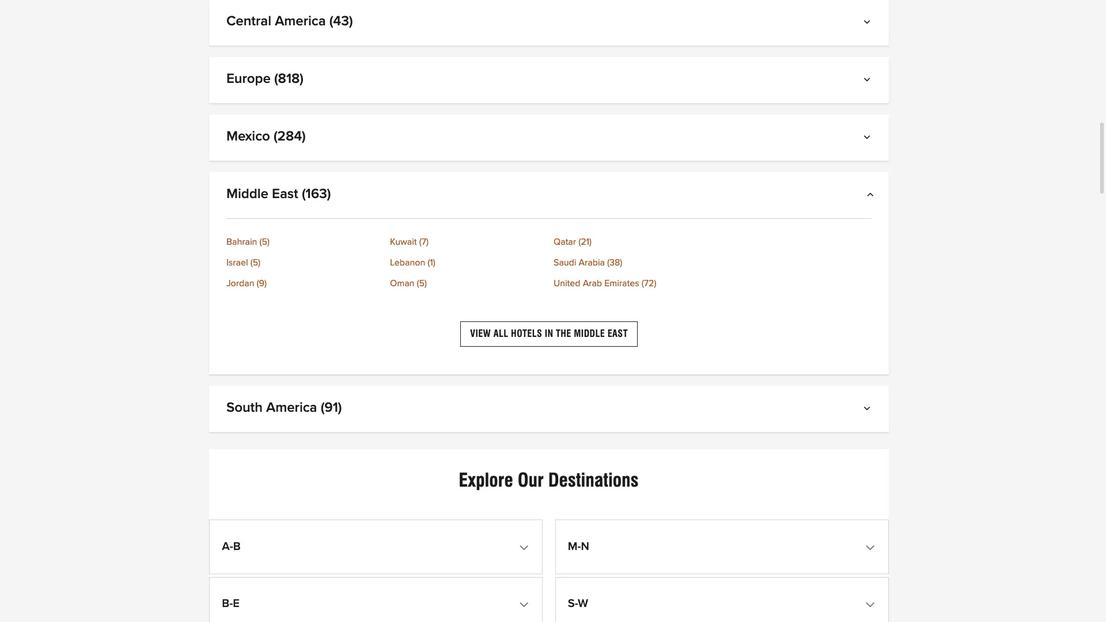 Task type: vqa. For each thing, say whether or not it's contained in the screenshot.
The Opens In A New Browser Window. icon to the left
no



Task type: describe. For each thing, give the bounding box(es) containing it.
(1)
[[428, 258, 435, 267]]

b
[[233, 541, 241, 552]]

israel (5) link
[[226, 258, 381, 267]]

(43)
[[329, 14, 353, 28]]

qatar
[[554, 237, 576, 247]]

a-
[[222, 541, 233, 552]]

arrow down image for m-n
[[868, 543, 876, 552]]

oman (5) link
[[390, 279, 545, 288]]

the
[[556, 328, 571, 339]]

america for central
[[275, 14, 326, 28]]

(818)
[[274, 72, 304, 86]]

0 horizontal spatial east
[[272, 187, 298, 201]]

central america (43)
[[226, 14, 353, 28]]

bahrain (5)
[[226, 237, 270, 247]]

m-n link
[[559, 524, 886, 571]]

view all hotels in the middle east link
[[460, 322, 638, 347]]

(9)
[[257, 279, 267, 288]]

lebanon
[[390, 258, 425, 267]]

0 vertical spatial arrow down image
[[866, 77, 872, 86]]

europe
[[226, 72, 271, 86]]

bahrain (5) link
[[226, 237, 381, 247]]

central
[[226, 14, 271, 28]]

america for south
[[266, 401, 317, 415]]

south america (91)
[[226, 401, 342, 415]]

a-b
[[222, 541, 241, 552]]

in
[[545, 328, 553, 339]]

bahrain
[[226, 237, 257, 247]]

kuwait (7)
[[390, 237, 429, 247]]

lebanon (1) link
[[390, 258, 545, 267]]

lebanon (1)
[[390, 258, 435, 267]]

s-
[[568, 598, 578, 609]]

mexico
[[226, 130, 270, 143]]

mexico (284)
[[226, 130, 306, 143]]

arrow down image for b-e
[[522, 600, 530, 609]]

destinations
[[548, 469, 639, 492]]

jordan (9) link
[[226, 279, 381, 288]]

(7)
[[419, 237, 429, 247]]

(5) for bahrain (5)
[[260, 237, 270, 247]]

all
[[494, 328, 509, 339]]

saudi arabia (38) link
[[554, 258, 708, 267]]

(38)
[[607, 258, 622, 267]]

israel (5)
[[226, 258, 260, 267]]

(21)
[[579, 237, 592, 247]]

arab
[[583, 279, 602, 288]]

arrow down image for south america (91)
[[866, 406, 872, 415]]

(5) for israel (5)
[[250, 258, 260, 267]]

oman
[[390, 279, 415, 288]]

israel
[[226, 258, 248, 267]]

b-e link
[[213, 581, 539, 622]]



Task type: locate. For each thing, give the bounding box(es) containing it.
east down emirates
[[608, 328, 628, 339]]

america left (43)
[[275, 14, 326, 28]]

s-w link
[[559, 581, 886, 622]]

america left the (91)
[[266, 401, 317, 415]]

view all hotels in the middle east
[[470, 328, 628, 339]]

middle east (163)
[[226, 187, 331, 201]]

b-
[[222, 598, 233, 609]]

qatar (21) link
[[554, 237, 708, 247]]

1 vertical spatial (5)
[[250, 258, 260, 267]]

arabia
[[579, 258, 605, 267]]

jordan (9)
[[226, 279, 267, 288]]

0 vertical spatial (5)
[[260, 237, 270, 247]]

1 vertical spatial east
[[608, 328, 628, 339]]

arrow down image for mexico (284)
[[866, 134, 872, 143]]

0 vertical spatial america
[[275, 14, 326, 28]]

arrow down image inside b-e link
[[522, 600, 530, 609]]

united
[[554, 279, 581, 288]]

(163)
[[302, 187, 331, 201]]

0 vertical spatial east
[[272, 187, 298, 201]]

s-w
[[568, 598, 588, 609]]

kuwait (7) link
[[390, 237, 545, 247]]

arrow down image for central america (43)
[[866, 19, 872, 28]]

w
[[578, 598, 588, 609]]

2 vertical spatial (5)
[[417, 279, 427, 288]]

e
[[233, 598, 240, 609]]

(72)
[[642, 279, 656, 288]]

(5)
[[260, 237, 270, 247], [250, 258, 260, 267], [417, 279, 427, 288]]

m-n
[[568, 541, 589, 552]]

(5) for oman (5)
[[417, 279, 427, 288]]

south
[[226, 401, 263, 415]]

jordan
[[226, 279, 254, 288]]

arrow down image
[[866, 77, 872, 86], [868, 543, 876, 552], [522, 600, 530, 609]]

saudi arabia (38)
[[554, 258, 622, 267]]

n
[[581, 541, 589, 552]]

saudi
[[554, 258, 576, 267]]

middle right the
[[574, 328, 605, 339]]

arrow up image
[[866, 192, 872, 201]]

our
[[518, 469, 544, 492]]

kuwait
[[390, 237, 417, 247]]

arrow down image inside s-w link
[[868, 600, 876, 609]]

hotels
[[511, 328, 542, 339]]

b-e
[[222, 598, 240, 609]]

east left (163) on the top left
[[272, 187, 298, 201]]

europe (818)
[[226, 72, 304, 86]]

middle up the bahrain (5)
[[226, 187, 268, 201]]

1 vertical spatial middle
[[574, 328, 605, 339]]

1 horizontal spatial middle
[[574, 328, 605, 339]]

qatar (21)
[[554, 237, 592, 247]]

(5) right israel
[[250, 258, 260, 267]]

view
[[470, 328, 491, 339]]

a-b link
[[213, 524, 539, 571]]

united arab emirates (72) link
[[554, 279, 708, 288]]

emirates
[[605, 279, 639, 288]]

explore
[[459, 469, 513, 492]]

2 vertical spatial arrow down image
[[522, 600, 530, 609]]

(91)
[[321, 401, 342, 415]]

0 vertical spatial middle
[[226, 187, 268, 201]]

m-
[[568, 541, 581, 552]]

(284)
[[274, 130, 306, 143]]

arrow down image inside 'm-n' link
[[868, 543, 876, 552]]

1 vertical spatial america
[[266, 401, 317, 415]]

1 horizontal spatial east
[[608, 328, 628, 339]]

arrow down image inside a-b link
[[522, 543, 530, 552]]

middle
[[226, 187, 268, 201], [574, 328, 605, 339]]

east
[[272, 187, 298, 201], [608, 328, 628, 339]]

(5) right the bahrain
[[260, 237, 270, 247]]

0 horizontal spatial middle
[[226, 187, 268, 201]]

united arab emirates (72)
[[554, 279, 656, 288]]

(5) right oman
[[417, 279, 427, 288]]

america
[[275, 14, 326, 28], [266, 401, 317, 415]]

oman (5)
[[390, 279, 427, 288]]

explore our destinations
[[459, 469, 639, 492]]

arrow down image
[[866, 19, 872, 28], [866, 134, 872, 143], [866, 406, 872, 415], [522, 543, 530, 552], [868, 600, 876, 609]]

1 vertical spatial arrow down image
[[868, 543, 876, 552]]

east inside view all hotels in the middle east link
[[608, 328, 628, 339]]



